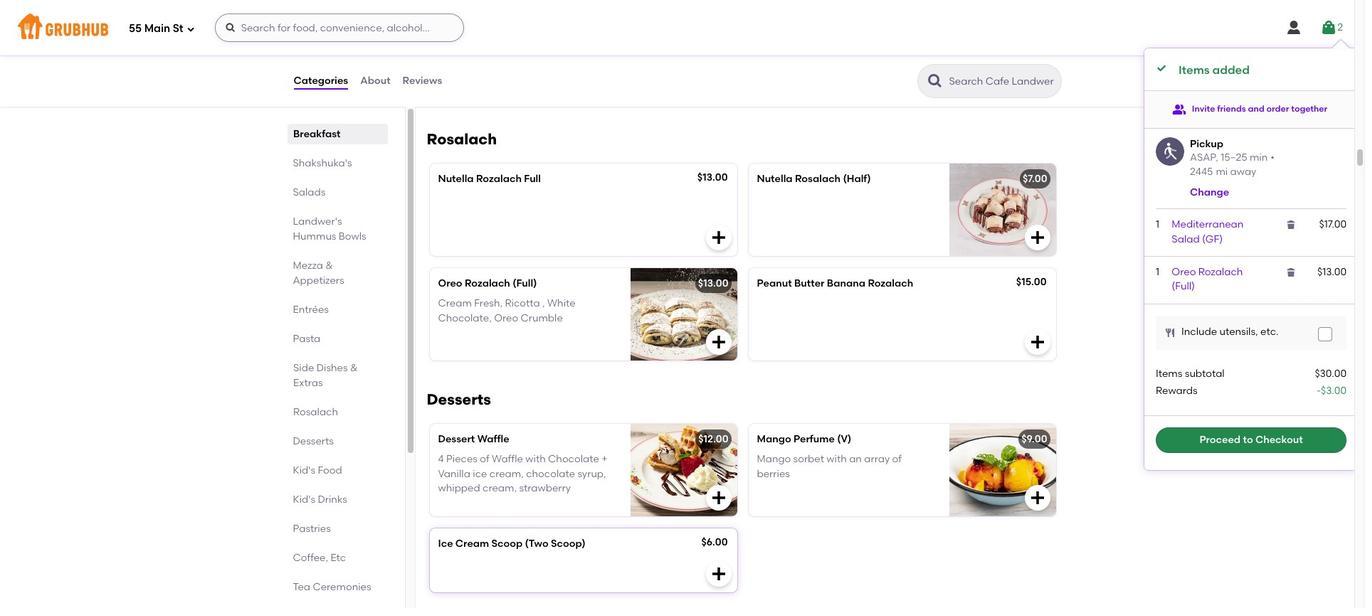 Task type: describe. For each thing, give the bounding box(es) containing it.
pasta tab
[[293, 332, 382, 347]]

rewards
[[1156, 385, 1198, 397]]

$17.00
[[1320, 219, 1347, 231]]

crumble
[[521, 312, 563, 324]]

side
[[293, 362, 314, 375]]

breakfast tab
[[293, 127, 382, 142]]

bowls
[[339, 231, 366, 243]]

an
[[850, 454, 862, 466]]

scoop
[[492, 538, 523, 550]]

Search for food, convenience, alcohol... search field
[[215, 14, 464, 42]]

ice cream scoop (two scoop)
[[438, 538, 586, 550]]

shakshuka's
[[293, 157, 352, 169]]

fresh,
[[474, 298, 503, 310]]

mezza & appetizers
[[293, 260, 344, 287]]

rozalach left full
[[476, 173, 522, 185]]

-$3.00
[[1317, 385, 1347, 397]]

tea ceremonies
[[293, 582, 371, 594]]

mango for mango sorbet with an array of berries
[[757, 454, 791, 466]]

nutella for nutella rozalach full
[[438, 173, 474, 185]]

pickup icon image
[[1156, 137, 1185, 166]]

kid's for kid's food
[[293, 465, 316, 477]]

chocolate
[[526, 468, 575, 480]]

2445
[[1191, 166, 1214, 178]]

nutella rozalach full
[[438, 173, 541, 185]]

mango perfume (v) image
[[950, 424, 1056, 517]]

with inside mango sorbet with an array of berries
[[827, 454, 847, 466]]

scoop)
[[551, 538, 586, 550]]

side dishes & extras tab
[[293, 361, 382, 391]]

search icon image
[[927, 73, 944, 90]]

mediterranean salad (gf)
[[1172, 219, 1244, 245]]

nutella rosalach (half) image
[[950, 164, 1056, 256]]

pasta
[[293, 333, 321, 345]]

landwer's hummus bowls
[[293, 216, 366, 243]]

svg image inside items added tooltip
[[1322, 330, 1330, 339]]

breakfast
[[293, 128, 340, 140]]

syrup,
[[578, 468, 606, 480]]

svg image inside 2 button
[[1321, 19, 1338, 36]]

about
[[360, 75, 391, 87]]

$6.00
[[702, 537, 728, 549]]

side dishes & extras
[[293, 362, 357, 390]]

shakshuka's tab
[[293, 156, 382, 171]]

food
[[318, 465, 342, 477]]

two
[[438, 17, 458, 29]]

tea ceremonies tab
[[293, 580, 382, 595]]

15–25
[[1221, 152, 1248, 164]]

ice
[[438, 538, 453, 550]]

waffle inside 4 pieces of waffle with chocolate + vanilla ice cream, chocolate syrup, whipped cream, strawberry
[[492, 454, 523, 466]]

salads
[[293, 187, 326, 199]]

checkout
[[1256, 434, 1304, 447]]

& inside side dishes & extras
[[350, 362, 357, 375]]

+
[[602, 454, 608, 466]]

perfume
[[794, 434, 835, 446]]

ice
[[473, 468, 487, 480]]

& inside mezza & appetizers
[[326, 260, 333, 272]]

items added
[[1179, 63, 1250, 77]]

1 horizontal spatial rosalach
[[427, 130, 497, 148]]

landwer's
[[293, 216, 342, 228]]

dishes
[[316, 362, 348, 375]]

salad
[[1172, 233, 1200, 245]]

$9.00
[[1022, 434, 1048, 446]]

kid's food
[[293, 465, 342, 477]]

items for items added
[[1179, 63, 1210, 77]]

tea
[[293, 582, 311, 594]]

mango sorbet with an array of berries
[[757, 454, 902, 480]]

peanut butter banana rozalach
[[757, 278, 914, 290]]

pickup asap, 15–25 min • 2445 mi away
[[1191, 138, 1275, 178]]

oreo rozalach (full) link
[[1172, 266, 1244, 293]]

friends
[[1218, 104, 1247, 114]]

st
[[173, 22, 183, 35]]

0 horizontal spatial (full)
[[513, 278, 537, 290]]

utensils,
[[1220, 326, 1259, 339]]

butter
[[795, 278, 825, 290]]

white
[[548, 298, 576, 310]]

ceremonies
[[313, 582, 371, 594]]

1 vertical spatial cream
[[456, 538, 489, 550]]

include utensils, etc.
[[1182, 326, 1279, 339]]

etc
[[331, 553, 346, 565]]

4
[[438, 454, 444, 466]]

pieces
[[446, 454, 478, 466]]

cream fresh, ricotta , white chocolate, oreo crumble
[[438, 298, 576, 324]]

chocolate,
[[438, 312, 492, 324]]

invite friends and order together button
[[1173, 97, 1328, 122]]

,
[[543, 298, 545, 310]]

include
[[1182, 326, 1218, 339]]

nutella rosalach (half)
[[757, 173, 871, 185]]

mango perfume (v)
[[757, 434, 852, 446]]

main navigation navigation
[[0, 0, 1355, 56]]

0 horizontal spatial oreo rozalach (full)
[[438, 278, 537, 290]]

min
[[1250, 152, 1268, 164]]

dessert
[[438, 434, 475, 446]]

(two
[[525, 538, 549, 550]]

1 vertical spatial rosalach
[[795, 173, 841, 185]]

ricotta
[[505, 298, 540, 310]]

mezza
[[293, 260, 323, 272]]

subtotal
[[1185, 368, 1225, 380]]

peanut
[[757, 278, 792, 290]]

kid's drinks tab
[[293, 493, 382, 508]]

asap,
[[1191, 152, 1219, 164]]



Task type: vqa. For each thing, say whether or not it's contained in the screenshot.
IN
no



Task type: locate. For each thing, give the bounding box(es) containing it.
1 horizontal spatial desserts
[[427, 391, 491, 409]]

0 vertical spatial desserts
[[427, 391, 491, 409]]

nutella for nutella rosalach (half)
[[757, 173, 793, 185]]

and
[[1249, 104, 1265, 114]]

cream, down the ice
[[483, 483, 517, 495]]

$3.00
[[1322, 385, 1347, 397]]

oreo down ricotta
[[494, 312, 519, 324]]

1 left mediterranean
[[1156, 219, 1160, 231]]

main
[[144, 22, 170, 35]]

items up rewards
[[1156, 368, 1183, 380]]

1 vertical spatial waffle
[[492, 454, 523, 466]]

cream right ice
[[456, 538, 489, 550]]

2 horizontal spatial rosalach
[[795, 173, 841, 185]]

entrées tab
[[293, 303, 382, 318]]

kid's left drinks
[[293, 494, 316, 506]]

$13.00 inside items added tooltip
[[1318, 266, 1347, 278]]

(full) up ricotta
[[513, 278, 537, 290]]

cream up the "chocolate,"
[[438, 298, 472, 310]]

appetizers
[[293, 275, 344, 287]]

with
[[526, 454, 546, 466], [827, 454, 847, 466]]

of
[[480, 454, 490, 466], [893, 454, 902, 466]]

dessert waffle image
[[631, 424, 737, 517]]

mezza & appetizers tab
[[293, 258, 382, 288]]

$12.00
[[699, 434, 729, 446]]

items
[[1179, 63, 1210, 77], [1156, 368, 1183, 380]]

1 vertical spatial items
[[1156, 368, 1183, 380]]

-
[[1317, 385, 1322, 397]]

mango for mango perfume (v)
[[757, 434, 792, 446]]

&
[[326, 260, 333, 272], [350, 362, 357, 375]]

with up chocolate
[[526, 454, 546, 466]]

1 horizontal spatial oreo
[[494, 312, 519, 324]]

with left 'an'
[[827, 454, 847, 466]]

rozalach
[[476, 173, 522, 185], [1199, 266, 1244, 278], [465, 278, 510, 290], [868, 278, 914, 290]]

2 of from the left
[[893, 454, 902, 466]]

(full)
[[513, 278, 537, 290], [1172, 281, 1196, 293]]

proceed to checkout
[[1200, 434, 1304, 447]]

rozalach up fresh,
[[465, 278, 510, 290]]

4 pieces of waffle with chocolate + vanilla ice cream, chocolate syrup, whipped cream, strawberry
[[438, 454, 608, 495]]

•
[[1271, 152, 1275, 164]]

kid's drinks
[[293, 494, 347, 506]]

1 horizontal spatial oreo rozalach (full)
[[1172, 266, 1244, 293]]

rosalach inside tab
[[293, 407, 338, 419]]

0 vertical spatial mango
[[757, 434, 792, 446]]

strawberry
[[519, 483, 571, 495]]

1 vertical spatial 1
[[1156, 266, 1160, 278]]

three eggs image
[[950, 8, 1056, 100]]

invite
[[1193, 104, 1216, 114]]

oreo rozalach (full) down (gf)
[[1172, 266, 1244, 293]]

pickup
[[1191, 138, 1224, 150]]

drinks
[[318, 494, 347, 506]]

together
[[1292, 104, 1328, 114]]

items added tooltip
[[1145, 40, 1359, 471]]

kid's for kid's drinks
[[293, 494, 316, 506]]

coffee, etc
[[293, 553, 346, 565]]

change
[[1191, 187, 1230, 199]]

oreo inside cream fresh, ricotta , white chocolate, oreo crumble
[[494, 312, 519, 324]]

1 vertical spatial desserts
[[293, 436, 334, 448]]

full
[[524, 173, 541, 185]]

of up the ice
[[480, 454, 490, 466]]

0 vertical spatial cream
[[438, 298, 472, 310]]

desserts up kid's food
[[293, 436, 334, 448]]

rozalach down (gf)
[[1199, 266, 1244, 278]]

(gf)
[[1203, 233, 1224, 245]]

2 1 from the top
[[1156, 266, 1160, 278]]

pastries tab
[[293, 522, 382, 537]]

2
[[1338, 21, 1344, 33]]

oreo
[[1172, 266, 1197, 278], [438, 278, 463, 290], [494, 312, 519, 324]]

kid's left food on the left of page
[[293, 465, 316, 477]]

0 horizontal spatial of
[[480, 454, 490, 466]]

0 horizontal spatial &
[[326, 260, 333, 272]]

salads tab
[[293, 185, 382, 200]]

items left added
[[1179, 63, 1210, 77]]

2 mango from the top
[[757, 454, 791, 466]]

1 1 from the top
[[1156, 219, 1160, 231]]

1 horizontal spatial (full)
[[1172, 281, 1196, 293]]

away
[[1231, 166, 1257, 178]]

svg image
[[1286, 19, 1303, 36], [1321, 19, 1338, 36], [225, 22, 236, 33], [186, 25, 195, 33], [1029, 73, 1046, 90], [710, 229, 727, 246], [1029, 229, 1046, 246], [1322, 330, 1330, 339], [710, 490, 727, 507], [1029, 490, 1046, 507], [710, 566, 727, 583]]

0 horizontal spatial oreo
[[438, 278, 463, 290]]

with inside 4 pieces of waffle with chocolate + vanilla ice cream, chocolate syrup, whipped cream, strawberry
[[526, 454, 546, 466]]

Search Cafe Landwer search field
[[948, 75, 1057, 88]]

coffee, etc tab
[[293, 551, 382, 566]]

reviews
[[403, 75, 442, 87]]

1 horizontal spatial nutella
[[757, 173, 793, 185]]

two eggs button
[[430, 8, 737, 100]]

oreo rozalach (full) image
[[631, 268, 737, 361]]

1 horizontal spatial &
[[350, 362, 357, 375]]

to
[[1244, 434, 1254, 447]]

0 horizontal spatial with
[[526, 454, 546, 466]]

1 of from the left
[[480, 454, 490, 466]]

(v)
[[838, 434, 852, 446]]

1 mango from the top
[[757, 434, 792, 446]]

categories
[[294, 75, 348, 87]]

mango inside mango sorbet with an array of berries
[[757, 454, 791, 466]]

0 horizontal spatial rosalach
[[293, 407, 338, 419]]

chocolate
[[548, 454, 599, 466]]

1 kid's from the top
[[293, 465, 316, 477]]

2 vertical spatial rosalach
[[293, 407, 338, 419]]

coffee,
[[293, 553, 328, 565]]

whipped
[[438, 483, 480, 495]]

0 vertical spatial waffle
[[478, 434, 510, 446]]

rosalach tab
[[293, 405, 382, 420]]

dessert waffle
[[438, 434, 510, 446]]

about button
[[360, 56, 391, 107]]

& right dishes
[[350, 362, 357, 375]]

1 left oreo rozalach (full) link
[[1156, 266, 1160, 278]]

added
[[1213, 63, 1250, 77]]

1 vertical spatial cream,
[[483, 483, 517, 495]]

55
[[129, 22, 142, 35]]

1 nutella from the left
[[438, 173, 474, 185]]

people icon image
[[1173, 102, 1187, 116]]

0 horizontal spatial desserts
[[293, 436, 334, 448]]

1 vertical spatial kid's
[[293, 494, 316, 506]]

of inside 4 pieces of waffle with chocolate + vanilla ice cream, chocolate syrup, whipped cream, strawberry
[[480, 454, 490, 466]]

2 horizontal spatial oreo
[[1172, 266, 1197, 278]]

proceed
[[1200, 434, 1241, 447]]

svg image
[[1156, 63, 1168, 74], [1286, 220, 1298, 231], [1286, 267, 1298, 278], [1165, 327, 1176, 339], [710, 334, 727, 351], [1029, 334, 1046, 351]]

proceed to checkout button
[[1156, 428, 1347, 454]]

items subtotal
[[1156, 368, 1225, 380]]

mi
[[1217, 166, 1229, 178]]

desserts up dessert
[[427, 391, 491, 409]]

1 vertical spatial &
[[350, 362, 357, 375]]

$15.00
[[1017, 276, 1047, 288]]

$7.00
[[1023, 173, 1048, 185]]

kid's inside tab
[[293, 494, 316, 506]]

1
[[1156, 219, 1160, 231], [1156, 266, 1160, 278]]

pastries
[[293, 523, 331, 535]]

2 nutella from the left
[[757, 173, 793, 185]]

1 for mediterranean
[[1156, 219, 1160, 231]]

berries
[[757, 468, 790, 480]]

0 vertical spatial cream,
[[490, 468, 524, 480]]

cream
[[438, 298, 472, 310], [456, 538, 489, 550]]

2 kid's from the top
[[293, 494, 316, 506]]

cream inside cream fresh, ricotta , white chocolate, oreo crumble
[[438, 298, 472, 310]]

0 vertical spatial kid's
[[293, 465, 316, 477]]

rozalach inside oreo rozalach (full)
[[1199, 266, 1244, 278]]

& up appetizers
[[326, 260, 333, 272]]

0 vertical spatial 1
[[1156, 219, 1160, 231]]

0 vertical spatial rosalach
[[427, 130, 497, 148]]

oreo rozalach (full) inside items added tooltip
[[1172, 266, 1244, 293]]

waffle
[[478, 434, 510, 446], [492, 454, 523, 466]]

0 vertical spatial items
[[1179, 63, 1210, 77]]

items for items subtotal
[[1156, 368, 1183, 380]]

invite friends and order together
[[1193, 104, 1328, 114]]

oreo down salad
[[1172, 266, 1197, 278]]

order
[[1267, 104, 1290, 114]]

oreo up the "chocolate,"
[[438, 278, 463, 290]]

(full) inside oreo rozalach (full)
[[1172, 281, 1196, 293]]

mediterranean salad (gf) link
[[1172, 219, 1244, 245]]

waffle down dessert waffle
[[492, 454, 523, 466]]

waffle right dessert
[[478, 434, 510, 446]]

0 vertical spatial &
[[326, 260, 333, 272]]

rosalach up nutella rozalach full
[[427, 130, 497, 148]]

rozalach right banana
[[868, 278, 914, 290]]

rosalach down extras
[[293, 407, 338, 419]]

eggs
[[461, 17, 484, 29]]

desserts tab
[[293, 434, 382, 449]]

1 horizontal spatial with
[[827, 454, 847, 466]]

desserts inside tab
[[293, 436, 334, 448]]

of right array
[[893, 454, 902, 466]]

rosalach left (half)
[[795, 173, 841, 185]]

1 with from the left
[[526, 454, 546, 466]]

kid's inside tab
[[293, 465, 316, 477]]

0 horizontal spatial nutella
[[438, 173, 474, 185]]

1 horizontal spatial of
[[893, 454, 902, 466]]

1 vertical spatial mango
[[757, 454, 791, 466]]

of inside mango sorbet with an array of berries
[[893, 454, 902, 466]]

landwer's hummus bowls tab
[[293, 214, 382, 244]]

oreo inside oreo rozalach (full)
[[1172, 266, 1197, 278]]

sorbet
[[794, 454, 825, 466]]

(full) down salad
[[1172, 281, 1196, 293]]

reviews button
[[402, 56, 443, 107]]

banana
[[827, 278, 866, 290]]

cream, right the ice
[[490, 468, 524, 480]]

mediterranean
[[1172, 219, 1244, 231]]

change button
[[1191, 186, 1230, 200]]

kid's food tab
[[293, 464, 382, 479]]

hummus
[[293, 231, 336, 243]]

two eggs image
[[631, 8, 737, 100]]

2 with from the left
[[827, 454, 847, 466]]

1 for oreo
[[1156, 266, 1160, 278]]

extras
[[293, 377, 323, 390]]

nutella
[[438, 173, 474, 185], [757, 173, 793, 185]]

oreo rozalach (full)
[[1172, 266, 1244, 293], [438, 278, 537, 290]]

oreo rozalach (full) up fresh,
[[438, 278, 537, 290]]



